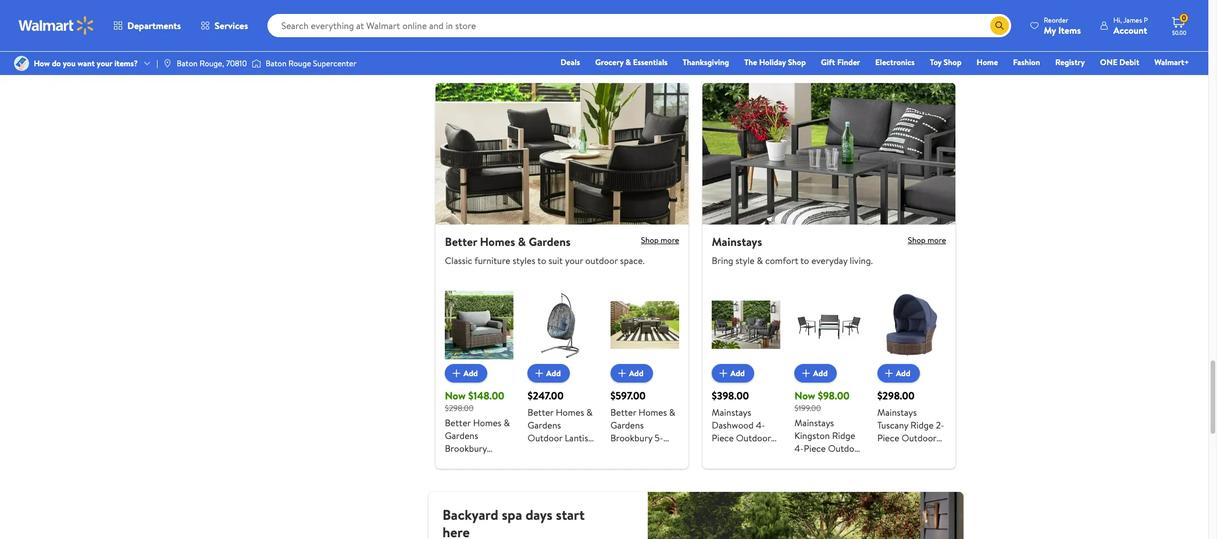 Task type: locate. For each thing, give the bounding box(es) containing it.
ridge left 2-
[[910, 419, 934, 432]]

list inside better homes & gardens list item
[[438, 291, 686, 508]]

egg
[[563, 457, 579, 470]]

$398.00 group
[[712, 291, 781, 496]]

1 horizontal spatial to
[[800, 254, 809, 267]]

list item up electronics
[[787, 0, 969, 45]]

6 add button from the left
[[877, 364, 920, 383]]

1 vertical spatial with
[[551, 470, 569, 483]]

now
[[445, 389, 466, 403], [794, 389, 815, 403]]

0 horizontal spatial now
[[445, 389, 466, 403]]

set, left seats
[[712, 470, 727, 483]]

list containing now $148.00
[[438, 291, 686, 508]]

1 add from the left
[[463, 368, 478, 379]]

5 add button from the left
[[794, 364, 837, 383]]

patio inside the $398.00 mainstays dashwood 4- piece outdoor patio conversation set, seats 4, gray
[[712, 444, 732, 457]]

mainstays inside $298.00 mainstays tuscany ridge 2- piece outdoor daybed with retractable canopy, blue
[[877, 406, 917, 419]]

1 baton from the left
[[177, 58, 198, 69]]

lantis
[[565, 432, 588, 444]]

2 shop more link from the left
[[908, 234, 946, 249]]

0 vertical spatial gray
[[472, 467, 491, 480]]

shop inside list item
[[448, 21, 466, 33]]

now left $98.00
[[794, 389, 815, 403]]

homes
[[480, 234, 515, 249], [556, 406, 584, 419], [639, 406, 667, 419], [473, 416, 501, 429]]

your
[[97, 58, 112, 69], [565, 254, 583, 267]]

the
[[744, 56, 757, 68]]

add button inside the $298.00 "group"
[[877, 364, 920, 383]]

piece up seats
[[712, 432, 734, 444]]

gray right chair-
[[472, 467, 491, 480]]

better down $247.00
[[528, 406, 554, 419]]

gray for better homes & gardens
[[472, 467, 491, 480]]

3 add to cart image from the left
[[882, 367, 896, 380]]

2 shop more from the left
[[908, 234, 946, 246]]

gray
[[472, 467, 491, 480], [712, 483, 731, 496]]

1 horizontal spatial conversation
[[794, 455, 848, 467]]

walmart image
[[19, 16, 94, 35]]

4- inside now $98.00 $199.00 mainstays kingston ridge 4-piece outdoor conversation set, black steel and grey sling
[[794, 442, 804, 455]]

1 horizontal spatial add to cart image
[[716, 367, 730, 380]]

piece up retractable
[[877, 432, 899, 444]]

gray inside the $398.00 mainstays dashwood 4- piece outdoor patio conversation set, seats 4, gray
[[712, 483, 731, 496]]

1 horizontal spatial now
[[794, 389, 815, 403]]

 image
[[163, 59, 172, 68]]

1 horizontal spatial $298.00
[[877, 389, 915, 403]]

0 $0.00
[[1172, 13, 1186, 37]]

patio
[[528, 444, 548, 457], [712, 444, 732, 457], [610, 457, 631, 470]]

1 horizontal spatial add to cart image
[[615, 367, 629, 380]]

gardens down $247.00
[[528, 419, 561, 432]]

0 horizontal spatial set,
[[712, 470, 727, 483]]

brookbury
[[610, 432, 652, 444], [445, 442, 487, 455]]

now
[[468, 21, 482, 33]]

2 add button from the left
[[528, 364, 570, 383]]

0 vertical spatial your
[[97, 58, 112, 69]]

list item
[[604, 0, 787, 45], [787, 0, 969, 45]]

conversation down the 'kingston'
[[794, 455, 848, 467]]

5 add from the left
[[813, 368, 828, 379]]

1 horizontal spatial  image
[[252, 58, 261, 69]]

now left $148.00
[[445, 389, 466, 403]]

1 horizontal spatial grey
[[811, 480, 831, 493]]

conversation
[[794, 455, 848, 467], [712, 457, 765, 470]]

account
[[1113, 24, 1147, 36]]

now inside now $98.00 $199.00 mainstays kingston ridge 4-piece outdoor conversation set, black steel and grey sling
[[794, 389, 815, 403]]

homes up lantis
[[556, 406, 584, 419]]

items?
[[114, 58, 138, 69]]

2 add to cart image from the left
[[615, 367, 629, 380]]

shop inside better homes & gardens list item
[[641, 234, 659, 246]]

mainstays up daybed
[[877, 406, 917, 419]]

add to cart image inside $597.00 group
[[615, 367, 629, 380]]

set, inside the $398.00 mainstays dashwood 4- piece outdoor patio conversation set, seats 4, gray
[[712, 470, 727, 483]]

essentials
[[633, 56, 668, 68]]

2 add to cart image from the left
[[716, 367, 730, 380]]

0 horizontal spatial with
[[551, 470, 569, 483]]

0 horizontal spatial shop more link
[[641, 234, 679, 249]]

conversation down "dashwood"
[[712, 457, 765, 470]]

conversation inside now $98.00 $199.00 mainstays kingston ridge 4-piece outdoor conversation set, black steel and grey sling
[[794, 455, 848, 467]]

to inside better homes & gardens list item
[[537, 254, 546, 267]]

wicker up "stand"
[[550, 444, 578, 457]]

blue down chair
[[528, 496, 545, 508]]

$398.00
[[712, 389, 749, 403]]

mainstays dashwood 4-piece outdoor patio conversation set, seats 4, gray image
[[712, 291, 781, 360]]

0 horizontal spatial shop more
[[641, 234, 679, 246]]

homes down $148.00
[[473, 416, 501, 429]]

patio down "dashwood"
[[712, 444, 732, 457]]

add button inside $398.00 group
[[712, 364, 754, 383]]

4- right "dashwood"
[[756, 419, 765, 432]]

list item up thanksgiving link
[[604, 0, 787, 45]]

add up $98.00
[[813, 368, 828, 379]]

to left "suit"
[[537, 254, 546, 267]]

add
[[463, 368, 478, 379], [546, 368, 561, 379], [629, 368, 644, 379], [730, 368, 745, 379], [813, 368, 828, 379], [896, 368, 910, 379]]

add for $398.00
[[730, 368, 745, 379]]

3 add from the left
[[629, 368, 644, 379]]

now inside now $148.00 $298.00 better homes & gardens brookbury outdoor cuddle chair- gray
[[445, 389, 466, 403]]

add for $597.00
[[629, 368, 644, 379]]

2 add from the left
[[546, 368, 561, 379]]

1 add to cart image from the left
[[449, 367, 463, 380]]

blue right canopy,
[[912, 470, 930, 483]]

1 vertical spatial blue
[[528, 496, 545, 508]]

your right "suit"
[[565, 254, 583, 267]]

0 horizontal spatial brookbury
[[445, 442, 487, 455]]

 image right 70810
[[252, 58, 261, 69]]

one debit
[[1100, 56, 1139, 68]]

outdoor up hanging at the bottom left
[[528, 432, 563, 444]]

0 horizontal spatial add to cart image
[[449, 367, 463, 380]]

shop more link for mainstays
[[908, 234, 946, 249]]

baton
[[177, 58, 198, 69], [266, 58, 286, 69]]

1 horizontal spatial baton
[[266, 58, 286, 69]]

gray for mainstays
[[712, 483, 731, 496]]

0 horizontal spatial your
[[97, 58, 112, 69]]

brookbury inside now $148.00 $298.00 better homes & gardens brookbury outdoor cuddle chair- gray
[[445, 442, 487, 455]]

gardens inside now $148.00 $298.00 better homes & gardens brookbury outdoor cuddle chair- gray
[[445, 429, 478, 442]]

1 vertical spatial gray
[[712, 483, 731, 496]]

add to cart image up the $398.00
[[716, 367, 730, 380]]

add up the $398.00
[[730, 368, 745, 379]]

outdoor inside $247.00 better homes & gardens outdoor lantis patio wicker hanging egg chair with stand - grey wicker, blue cushion
[[528, 432, 563, 444]]

now $98.00 group
[[794, 291, 863, 493]]

1 shop more link from the left
[[641, 234, 679, 249]]

outdoor left the cuddle
[[445, 455, 480, 467]]

gardens
[[529, 234, 571, 249], [528, 419, 561, 432], [610, 419, 644, 432], [445, 429, 478, 442]]

1 horizontal spatial brookbury
[[610, 432, 652, 444]]

patio up set
[[610, 457, 631, 470]]

add inside $597.00 group
[[629, 368, 644, 379]]

add inside $247.00 group
[[546, 368, 561, 379]]

add up $247.00
[[546, 368, 561, 379]]

blue inside $298.00 mainstays tuscany ridge 2- piece outdoor daybed with retractable canopy, blue
[[912, 470, 930, 483]]

0 horizontal spatial $298.00
[[445, 403, 474, 414]]

add button for $398.00
[[712, 364, 754, 383]]

shop more link
[[641, 234, 679, 249], [908, 234, 946, 249]]

1 horizontal spatial gray
[[712, 483, 731, 496]]

grey right and
[[811, 480, 831, 493]]

2 horizontal spatial add to cart image
[[799, 367, 813, 380]]

0 horizontal spatial baton
[[177, 58, 198, 69]]

brookbury inside $597.00 better homes & gardens brookbury 5- piece outdoor patio wicker dining sectional set
[[610, 432, 652, 444]]

gardens inside $247.00 better homes & gardens outdoor lantis patio wicker hanging egg chair with stand - grey wicker, blue cushion
[[528, 419, 561, 432]]

with inside $298.00 mainstays tuscany ridge 2- piece outdoor daybed with retractable canopy, blue
[[910, 444, 928, 457]]

only
[[429, 58, 453, 74]]

the holiday shop
[[744, 56, 806, 68]]

with right chair
[[551, 470, 569, 483]]

0 horizontal spatial grey
[[533, 483, 553, 496]]

homes up 5-
[[639, 406, 667, 419]]

ridge inside now $98.00 $199.00 mainstays kingston ridge 4-piece outdoor conversation set, black steel and grey sling
[[832, 429, 855, 442]]

1 horizontal spatial 4-
[[794, 442, 804, 455]]

add down mainstays tuscany ridge 2-piece outdoor daybed with retractable canopy, blue image
[[896, 368, 910, 379]]

now for now $148.00
[[445, 389, 466, 403]]

chair
[[528, 470, 549, 483]]

outdoor
[[585, 254, 618, 267]]

more for mainstays
[[927, 234, 946, 246]]

1 add button from the left
[[445, 364, 487, 383]]

outdoor inside $597.00 better homes & gardens brookbury 5- piece outdoor patio wicker dining sectional set
[[635, 444, 670, 457]]

my
[[1044, 24, 1056, 36]]

2 now from the left
[[794, 389, 815, 403]]

now for now $98.00
[[794, 389, 815, 403]]

1 to from the left
[[537, 254, 546, 267]]

shop more inside better homes & gardens list item
[[641, 234, 679, 246]]

0 horizontal spatial to
[[537, 254, 546, 267]]

1 horizontal spatial patio
[[610, 457, 631, 470]]

your right want
[[97, 58, 112, 69]]

add up $148.00
[[463, 368, 478, 379]]

add to cart image up $247.00
[[532, 367, 546, 380]]

$247.00
[[528, 389, 564, 403]]

& inside $597.00 better homes & gardens brookbury 5- piece outdoor patio wicker dining sectional set
[[669, 406, 675, 419]]

services button
[[191, 12, 258, 40]]

grocery & essentials
[[595, 56, 668, 68]]

wicker down 5-
[[633, 457, 661, 470]]

patio inside $597.00 better homes & gardens brookbury 5- piece outdoor patio wicker dining sectional set
[[610, 457, 631, 470]]

0 horizontal spatial gray
[[472, 467, 491, 480]]

1 horizontal spatial ridge
[[910, 419, 934, 432]]

better
[[445, 234, 477, 249], [528, 406, 554, 419], [610, 406, 636, 419], [445, 416, 471, 429]]

mainstays inside the $398.00 mainstays dashwood 4- piece outdoor patio conversation set, seats 4, gray
[[712, 406, 751, 419]]

6 add from the left
[[896, 368, 910, 379]]

0 horizontal spatial blue
[[528, 496, 545, 508]]

add for $298.00
[[896, 368, 910, 379]]

0 horizontal spatial wicker
[[550, 444, 578, 457]]

baton rouge, 70810
[[177, 58, 247, 69]]

toy shop
[[930, 56, 962, 68]]

more inside better homes & gardens list item
[[661, 234, 679, 246]]

3 add to cart image from the left
[[799, 367, 813, 380]]

0 vertical spatial blue
[[912, 470, 930, 483]]

0 horizontal spatial conversation
[[712, 457, 765, 470]]

do
[[52, 58, 61, 69]]

add to cart image up "$597.00"
[[615, 367, 629, 380]]

grocery & essentials link
[[590, 56, 673, 69]]

4- inside the $398.00 mainstays dashwood 4- piece outdoor patio conversation set, seats 4, gray
[[756, 419, 765, 432]]

$597.00
[[610, 389, 646, 403]]

add inside now $98.00 group
[[813, 368, 828, 379]]

add to cart image inside $398.00 group
[[716, 367, 730, 380]]

1 shop more from the left
[[641, 234, 679, 246]]

steel
[[836, 467, 856, 480]]

add button inside now $98.00 group
[[794, 364, 837, 383]]

1 vertical spatial 4-
[[794, 442, 804, 455]]

2 horizontal spatial patio
[[712, 444, 732, 457]]

wicker inside $247.00 better homes & gardens outdoor lantis patio wicker hanging egg chair with stand - grey wicker, blue cushion
[[550, 444, 578, 457]]

2 list item from the left
[[787, 0, 969, 45]]

1 list item from the left
[[604, 0, 787, 45]]

add to cart image
[[532, 367, 546, 380], [615, 367, 629, 380], [882, 367, 896, 380]]

baton for baton rouge supercenter
[[266, 58, 286, 69]]

add to cart image up tuscany
[[882, 367, 896, 380]]

list inside mainstays list item
[[705, 291, 953, 496]]

0 horizontal spatial add to cart image
[[532, 367, 546, 380]]

1 more from the left
[[661, 234, 679, 246]]

add to cart image down better homes & gardens brookbury outdoor cuddle chair- gray image
[[449, 367, 463, 380]]

add button up $98.00
[[794, 364, 837, 383]]

piece up black
[[804, 442, 826, 455]]

shop more link inside better homes & gardens list item
[[641, 234, 679, 249]]

outdoor up retractable
[[902, 432, 936, 444]]

4-
[[756, 419, 765, 432], [794, 442, 804, 455]]

gardens down "$597.00"
[[610, 419, 644, 432]]

list containing $398.00
[[705, 291, 953, 496]]

0 horizontal spatial ridge
[[832, 429, 855, 442]]

add button up "$597.00"
[[610, 364, 653, 383]]

brookbury left 5-
[[610, 432, 652, 444]]

2 more from the left
[[927, 234, 946, 246]]

shop more link inside mainstays list item
[[908, 234, 946, 249]]

2 to from the left
[[800, 254, 809, 267]]

better homes & gardens
[[445, 234, 571, 249]]

1 horizontal spatial wicker
[[633, 457, 661, 470]]

4- up and
[[794, 442, 804, 455]]

backyard
[[443, 505, 498, 524]]

mainstays down the $398.00
[[712, 406, 751, 419]]

$98.00
[[818, 389, 850, 403]]

hanging
[[528, 457, 561, 470]]

piece inside $298.00 mainstays tuscany ridge 2- piece outdoor daybed with retractable canopy, blue
[[877, 432, 899, 444]]

shop more link for better homes & gardens
[[641, 234, 679, 249]]

4 add button from the left
[[712, 364, 754, 383]]

add button up the $398.00
[[712, 364, 754, 383]]

0 horizontal spatial patio
[[528, 444, 548, 457]]

only at walmart
[[429, 58, 511, 74]]

dining
[[610, 470, 637, 483]]

$398.00 mainstays dashwood 4- piece outdoor patio conversation set, seats 4, gray
[[712, 389, 771, 496]]

shop inside mainstays list item
[[908, 234, 926, 246]]

set, left black
[[794, 467, 810, 480]]

more
[[661, 234, 679, 246], [927, 234, 946, 246]]

1 add to cart image from the left
[[532, 367, 546, 380]]

add button inside $597.00 group
[[610, 364, 653, 383]]

1 horizontal spatial shop more link
[[908, 234, 946, 249]]

 image
[[14, 56, 29, 71], [252, 58, 261, 69]]

with right daybed
[[910, 444, 928, 457]]

add button for $247.00
[[528, 364, 570, 383]]

1 horizontal spatial shop more
[[908, 234, 946, 246]]

add to cart image
[[449, 367, 463, 380], [716, 367, 730, 380], [799, 367, 813, 380]]

 image left how
[[14, 56, 29, 71]]

1 horizontal spatial your
[[565, 254, 583, 267]]

baton left rouge
[[266, 58, 286, 69]]

0 horizontal spatial more
[[661, 234, 679, 246]]

gardens up chair-
[[445, 429, 478, 442]]

add button down mainstays tuscany ridge 2-piece outdoor daybed with retractable canopy, blue image
[[877, 364, 920, 383]]

classic furniture styles to suit your outdoor space.
[[445, 254, 645, 267]]

4 add from the left
[[730, 368, 745, 379]]

2 baton from the left
[[266, 58, 286, 69]]

add button
[[445, 364, 487, 383], [528, 364, 570, 383], [610, 364, 653, 383], [712, 364, 754, 383], [794, 364, 837, 383], [877, 364, 920, 383]]

$298.00
[[877, 389, 915, 403], [445, 403, 474, 414]]

shop
[[448, 21, 466, 33], [788, 56, 806, 68], [944, 56, 962, 68], [641, 234, 659, 246], [908, 234, 926, 246]]

3 add button from the left
[[610, 364, 653, 383]]

list
[[429, 83, 962, 508], [438, 291, 686, 508], [705, 291, 953, 496]]

1 now from the left
[[445, 389, 466, 403]]

better down "$597.00"
[[610, 406, 636, 419]]

piece inside now $98.00 $199.00 mainstays kingston ridge 4-piece outdoor conversation set, black steel and grey sling
[[804, 442, 826, 455]]

grey right -
[[533, 483, 553, 496]]

to right comfort
[[800, 254, 809, 267]]

grey inside now $98.00 $199.00 mainstays kingston ridge 4-piece outdoor conversation set, black steel and grey sling
[[811, 480, 831, 493]]

outdoor
[[528, 432, 563, 444], [736, 432, 771, 444], [902, 432, 936, 444], [828, 442, 863, 455], [635, 444, 670, 457], [445, 455, 480, 467]]

mainstays. bring style & comfort to everyday living. image
[[702, 83, 955, 225]]

add button for $298.00
[[877, 364, 920, 383]]

outdoor up 4,
[[736, 432, 771, 444]]

gray left 4,
[[712, 483, 731, 496]]

better inside $247.00 better homes & gardens outdoor lantis patio wicker hanging egg chair with stand - grey wicker, blue cushion
[[528, 406, 554, 419]]

& inside $247.00 better homes & gardens outdoor lantis patio wicker hanging egg chair with stand - grey wicker, blue cushion
[[586, 406, 593, 419]]

brookbury up chair-
[[445, 442, 487, 455]]

add to cart image inside the $298.00 "group"
[[882, 367, 896, 380]]

2 horizontal spatial add to cart image
[[882, 367, 896, 380]]

& inside mainstays list item
[[757, 254, 763, 267]]

sectional
[[639, 470, 676, 483]]

0 horizontal spatial 4-
[[756, 419, 765, 432]]

add inside the $298.00 "group"
[[896, 368, 910, 379]]

outdoor up steel
[[828, 442, 863, 455]]

&
[[625, 56, 631, 68], [518, 234, 526, 249], [757, 254, 763, 267], [586, 406, 593, 419], [669, 406, 675, 419], [504, 416, 510, 429]]

add button inside $247.00 group
[[528, 364, 570, 383]]

0 horizontal spatial  image
[[14, 56, 29, 71]]

$148.00
[[468, 389, 504, 403]]

add to cart image inside now $148.00 group
[[449, 367, 463, 380]]

1 horizontal spatial more
[[927, 234, 946, 246]]

$298.00 inside $298.00 mainstays tuscany ridge 2- piece outdoor daybed with retractable canopy, blue
[[877, 389, 915, 403]]

homes inside now $148.00 $298.00 better homes & gardens brookbury outdoor cuddle chair- gray
[[473, 416, 501, 429]]

piece up dining at bottom right
[[610, 444, 632, 457]]

patio up chair
[[528, 444, 548, 457]]

1 horizontal spatial blue
[[912, 470, 930, 483]]

better homes & gardens list item
[[429, 83, 695, 508]]

add to cart image up $199.00
[[799, 367, 813, 380]]

rouge
[[288, 58, 311, 69]]

shop more inside mainstays list item
[[908, 234, 946, 246]]

mainstays inside now $98.00 $199.00 mainstays kingston ridge 4-piece outdoor conversation set, black steel and grey sling
[[794, 416, 834, 429]]

registry link
[[1050, 56, 1090, 69]]

baton left rouge,
[[177, 58, 198, 69]]

add button up $247.00
[[528, 364, 570, 383]]

mainstays down $199.00
[[794, 416, 834, 429]]

grey
[[811, 480, 831, 493], [533, 483, 553, 496]]

0 vertical spatial 4-
[[756, 419, 765, 432]]

add inside $398.00 group
[[730, 368, 745, 379]]

reorder
[[1044, 15, 1068, 25]]

gray inside now $148.00 $298.00 better homes & gardens brookbury outdoor cuddle chair- gray
[[472, 467, 491, 480]]

$597.00 group
[[610, 291, 679, 496]]

ridge right the 'kingston'
[[832, 429, 855, 442]]

0 vertical spatial with
[[910, 444, 928, 457]]

add up "$597.00"
[[629, 368, 644, 379]]

deals link
[[555, 56, 585, 69]]

add button up $148.00
[[445, 364, 487, 383]]

blue
[[912, 470, 930, 483], [528, 496, 545, 508]]

toy shop link
[[925, 56, 967, 69]]

more inside mainstays list item
[[927, 234, 946, 246]]

ridge
[[910, 419, 934, 432], [832, 429, 855, 442]]

1 horizontal spatial with
[[910, 444, 928, 457]]

better down $148.00
[[445, 416, 471, 429]]

1 horizontal spatial set,
[[794, 467, 810, 480]]

bring
[[712, 254, 733, 267]]

1 vertical spatial your
[[565, 254, 583, 267]]

outdoor up the sectional
[[635, 444, 670, 457]]

to
[[537, 254, 546, 267], [800, 254, 809, 267]]



Task type: describe. For each thing, give the bounding box(es) containing it.
gift finder
[[821, 56, 860, 68]]

everyday
[[811, 254, 848, 267]]

here
[[443, 522, 470, 539]]

one debit link
[[1095, 56, 1145, 69]]

the holiday shop link
[[739, 56, 811, 69]]

cuddle
[[482, 455, 511, 467]]

baton for baton rouge, 70810
[[177, 58, 198, 69]]

$247.00 better homes & gardens outdoor lantis patio wicker hanging egg chair with stand - grey wicker, blue cushion
[[528, 389, 594, 508]]

set, inside now $98.00 $199.00 mainstays kingston ridge 4-piece outdoor conversation set, black steel and grey sling
[[794, 467, 810, 480]]

your inside better homes & gardens list item
[[565, 254, 583, 267]]

electronics link
[[870, 56, 920, 69]]

& inside now $148.00 $298.00 better homes & gardens brookbury outdoor cuddle chair- gray
[[504, 416, 510, 429]]

departments button
[[104, 12, 191, 40]]

james
[[1123, 15, 1142, 25]]

mainstays kingston ridge 4-piece outdoor conversation set, black steel and grey sling image
[[794, 291, 863, 360]]

 image for baton
[[252, 58, 261, 69]]

style
[[735, 254, 755, 267]]

backyard spa days start here
[[443, 505, 585, 539]]

shop more for mainstays
[[908, 234, 946, 246]]

better up the classic
[[445, 234, 477, 249]]

outdoor inside now $98.00 $199.00 mainstays kingston ridge 4-piece outdoor conversation set, black steel and grey sling
[[828, 442, 863, 455]]

search icon image
[[995, 21, 1004, 30]]

stand
[[571, 470, 594, 483]]

how do you want your items?
[[34, 58, 138, 69]]

add to cart image for better homes & gardens
[[615, 367, 629, 380]]

gardens inside $597.00 better homes & gardens brookbury 5- piece outdoor patio wicker dining sectional set
[[610, 419, 644, 432]]

thanksgiving link
[[677, 56, 734, 69]]

thanksgiving
[[683, 56, 729, 68]]

shop more for better homes & gardens
[[641, 234, 679, 246]]

hi,
[[1113, 15, 1122, 25]]

add button inside now $148.00 group
[[445, 364, 487, 383]]

2-
[[936, 419, 944, 432]]

finder
[[837, 56, 860, 68]]

better inside now $148.00 $298.00 better homes & gardens brookbury outdoor cuddle chair- gray
[[445, 416, 471, 429]]

set
[[610, 483, 624, 496]]

chair-
[[445, 467, 470, 480]]

deals
[[561, 56, 580, 68]]

reorder my items
[[1044, 15, 1081, 36]]

home link
[[971, 56, 1003, 69]]

outdoor inside $298.00 mainstays tuscany ridge 2- piece outdoor daybed with retractable canopy, blue
[[902, 432, 936, 444]]

shop now link
[[429, 0, 597, 36]]

shop now list item
[[422, 0, 604, 45]]

space.
[[620, 254, 645, 267]]

to inside mainstays list item
[[800, 254, 809, 267]]

$298.00 mainstays tuscany ridge 2- piece outdoor daybed with retractable canopy, blue
[[877, 389, 944, 483]]

ridge inside $298.00 mainstays tuscany ridge 2- piece outdoor daybed with retractable canopy, blue
[[910, 419, 934, 432]]

& inside 'link'
[[625, 56, 631, 68]]

holiday
[[759, 56, 786, 68]]

add to cart image for better homes & gardens
[[449, 367, 463, 380]]

and
[[794, 480, 809, 493]]

add for $247.00
[[546, 368, 561, 379]]

start
[[556, 505, 585, 524]]

kingston
[[794, 429, 830, 442]]

living.
[[850, 254, 873, 267]]

retractable
[[877, 457, 924, 470]]

Walmart Site-Wide search field
[[267, 14, 1011, 37]]

walmart
[[468, 58, 511, 74]]

wicker,
[[555, 483, 585, 496]]

$298.00 group
[[877, 291, 946, 483]]

$199.00
[[794, 403, 821, 414]]

tuscany
[[877, 419, 908, 432]]

conversation inside the $398.00 mainstays dashwood 4- piece outdoor patio conversation set, seats 4, gray
[[712, 457, 765, 470]]

comfort
[[765, 254, 798, 267]]

suit
[[548, 254, 563, 267]]

add to cart image inside $247.00 group
[[532, 367, 546, 380]]

styles
[[513, 254, 535, 267]]

better homes & gardens brookbury 5-piece outdoor patio wicker dining sectional set image
[[610, 291, 679, 360]]

services
[[215, 19, 248, 32]]

classic
[[445, 254, 472, 267]]

list containing better homes & gardens
[[429, 83, 962, 508]]

mainstays tuscany ridge 2-piece outdoor daybed with retractable canopy, blue image
[[877, 291, 946, 360]]

$247.00 group
[[528, 291, 596, 508]]

rouge,
[[200, 58, 224, 69]]

walmart+ link
[[1149, 56, 1194, 69]]

better homes & gardens. classic furniture styles to suit your outdoor space. image
[[436, 83, 688, 225]]

piece inside $597.00 better homes & gardens brookbury 5- piece outdoor patio wicker dining sectional set
[[610, 444, 632, 457]]

better homes & gardens brookbury outdoor cuddle chair- gray image
[[445, 291, 514, 360]]

outdoor inside now $148.00 $298.00 better homes & gardens brookbury outdoor cuddle chair- gray
[[445, 455, 480, 467]]

$597.00 better homes & gardens brookbury 5- piece outdoor patio wicker dining sectional set
[[610, 389, 676, 496]]

supercenter
[[313, 58, 356, 69]]

dashwood
[[712, 419, 754, 432]]

4,
[[753, 470, 761, 483]]

-
[[528, 483, 531, 496]]

add to cart image for mainstays
[[716, 367, 730, 380]]

fashion
[[1013, 56, 1040, 68]]

patio inside $247.00 better homes & gardens outdoor lantis patio wicker hanging egg chair with stand - grey wicker, blue cushion
[[528, 444, 548, 457]]

|
[[156, 58, 158, 69]]

 image for how
[[14, 56, 29, 71]]

wicker inside $597.00 better homes & gardens brookbury 5- piece outdoor patio wicker dining sectional set
[[633, 457, 661, 470]]

home
[[977, 56, 998, 68]]

gift finder link
[[816, 56, 865, 69]]

add button for $597.00
[[610, 364, 653, 383]]

homes inside $597.00 better homes & gardens brookbury 5- piece outdoor patio wicker dining sectional set
[[639, 406, 667, 419]]

furniture
[[474, 254, 510, 267]]

debit
[[1119, 56, 1139, 68]]

at
[[455, 58, 466, 74]]

better inside $597.00 better homes & gardens brookbury 5- piece outdoor patio wicker dining sectional set
[[610, 406, 636, 419]]

daybed
[[877, 444, 908, 457]]

spa
[[502, 505, 522, 524]]

now $148.00 group
[[445, 291, 514, 480]]

items
[[1058, 24, 1081, 36]]

5-
[[655, 432, 663, 444]]

0
[[1182, 13, 1186, 23]]

seats
[[730, 470, 751, 483]]

you
[[63, 58, 76, 69]]

add inside now $148.00 group
[[463, 368, 478, 379]]

add to cart image inside now $98.00 group
[[799, 367, 813, 380]]

gift
[[821, 56, 835, 68]]

mainstays up style
[[712, 234, 762, 249]]

piece inside the $398.00 mainstays dashwood 4- piece outdoor patio conversation set, seats 4, gray
[[712, 432, 734, 444]]

shop now list
[[422, 0, 969, 45]]

departments
[[127, 19, 181, 32]]

with inside $247.00 better homes & gardens outdoor lantis patio wicker hanging egg chair with stand - grey wicker, blue cushion
[[551, 470, 569, 483]]

cushion
[[548, 496, 580, 508]]

add to cart image for mainstays
[[882, 367, 896, 380]]

homes inside $247.00 better homes & gardens outdoor lantis patio wicker hanging egg chair with stand - grey wicker, blue cushion
[[556, 406, 584, 419]]

Search search field
[[267, 14, 1011, 37]]

grey inside $247.00 better homes & gardens outdoor lantis patio wicker hanging egg chair with stand - grey wicker, blue cushion
[[533, 483, 553, 496]]

baton rouge supercenter
[[266, 58, 356, 69]]

mainstays list item
[[695, 83, 962, 496]]

$0.00
[[1172, 28, 1186, 37]]

bring style & comfort to everyday living.
[[712, 254, 873, 267]]

list for better homes & gardens
[[438, 291, 686, 508]]

$298.00 inside now $148.00 $298.00 better homes & gardens brookbury outdoor cuddle chair- gray
[[445, 403, 474, 414]]

more for better homes & gardens
[[661, 234, 679, 246]]

now $98.00 $199.00 mainstays kingston ridge 4-piece outdoor conversation set, black steel and grey sling
[[794, 389, 863, 493]]

registry
[[1055, 56, 1085, 68]]

outdoor inside the $398.00 mainstays dashwood 4- piece outdoor patio conversation set, seats 4, gray
[[736, 432, 771, 444]]

gardens up classic furniture styles to suit your outdoor space.
[[529, 234, 571, 249]]

hi, james p account
[[1113, 15, 1148, 36]]

homes up furniture
[[480, 234, 515, 249]]

blue inside $247.00 better homes & gardens outdoor lantis patio wicker hanging egg chair with stand - grey wicker, blue cushion
[[528, 496, 545, 508]]

better homes & gardens outdoor lantis patio wicker hanging egg chair with stand - grey wicker, blue cushion image
[[528, 291, 596, 360]]

grocery
[[595, 56, 624, 68]]

sling
[[833, 480, 852, 493]]

black
[[812, 467, 834, 480]]

walmart+
[[1154, 56, 1189, 68]]

list for mainstays
[[705, 291, 953, 496]]



Task type: vqa. For each thing, say whether or not it's contained in the screenshot.
Walmart Cash link
no



